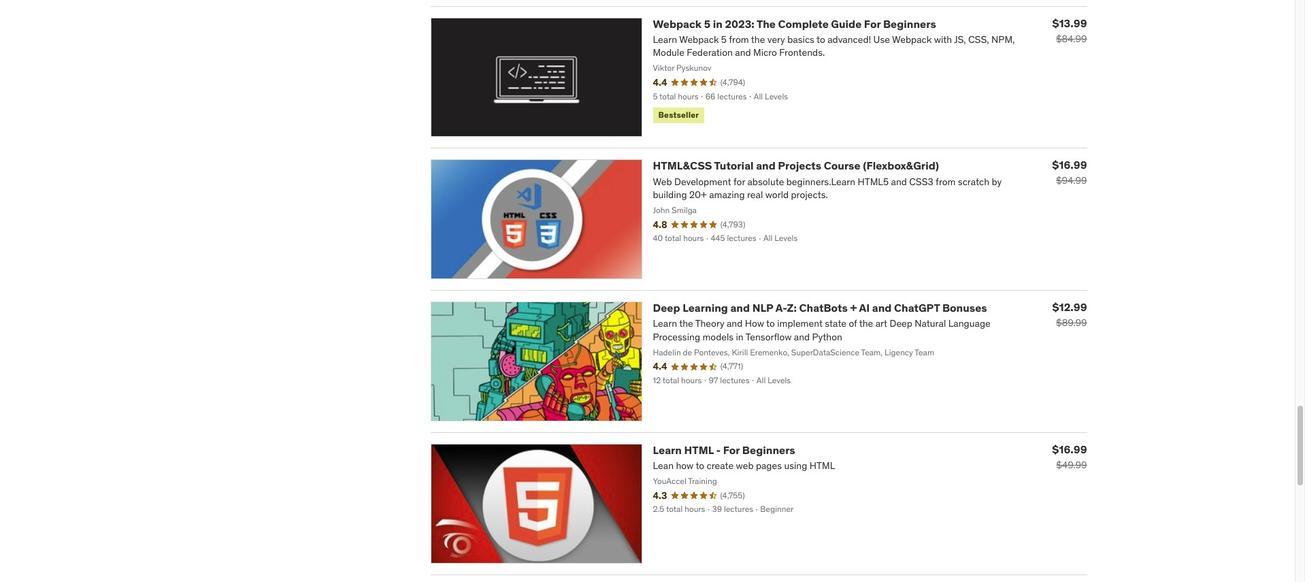 Task type: describe. For each thing, give the bounding box(es) containing it.
projects
[[778, 159, 822, 172]]

2 horizontal spatial and
[[873, 301, 892, 315]]

and for learning
[[731, 301, 750, 315]]

nlp
[[753, 301, 774, 315]]

ai
[[860, 301, 870, 315]]

1 horizontal spatial beginners
[[884, 17, 937, 30]]

(flexbox&grid)
[[863, 159, 940, 172]]

guide
[[832, 17, 862, 30]]

in
[[713, 17, 723, 30]]

$49.99
[[1057, 459, 1088, 471]]

webpack 5 in 2023: the complete guide for beginners
[[653, 17, 937, 30]]

$12.99 $89.99
[[1053, 300, 1088, 329]]

webpack 5 in 2023: the complete guide for beginners link
[[653, 17, 937, 30]]

html
[[685, 443, 714, 457]]

complete
[[779, 17, 829, 30]]

0 horizontal spatial beginners
[[743, 443, 796, 457]]

chatbots
[[800, 301, 848, 315]]

deep
[[653, 301, 681, 315]]

$16.99 for learn html - for beginners
[[1053, 443, 1088, 456]]

$16.99 $94.99
[[1053, 158, 1088, 187]]

and for tutorial
[[757, 159, 776, 172]]

bonuses
[[943, 301, 988, 315]]

$13.99
[[1053, 16, 1088, 30]]

deep learning and nlp a-z: chatbots + ai and chatgpt bonuses link
[[653, 301, 988, 315]]

tutorial
[[715, 159, 754, 172]]

$16.99 for html&css tutorial and projects course  (flexbox&grid)
[[1053, 158, 1088, 172]]

-
[[717, 443, 721, 457]]



Task type: locate. For each thing, give the bounding box(es) containing it.
course
[[824, 159, 861, 172]]

learn html - for beginners link
[[653, 443, 796, 457]]

deep learning and nlp a-z: chatbots + ai and chatgpt bonuses
[[653, 301, 988, 315]]

$16.99 $49.99
[[1053, 443, 1088, 471]]

learn html - for beginners
[[653, 443, 796, 457]]

0 vertical spatial for
[[865, 17, 881, 30]]

1 $16.99 from the top
[[1053, 158, 1088, 172]]

$16.99 up $49.99 on the bottom right
[[1053, 443, 1088, 456]]

html&css tutorial and projects course  (flexbox&grid)
[[653, 159, 940, 172]]

0 horizontal spatial and
[[731, 301, 750, 315]]

z:
[[787, 301, 797, 315]]

2023:
[[725, 17, 755, 30]]

and right the ai
[[873, 301, 892, 315]]

$16.99
[[1053, 158, 1088, 172], [1053, 443, 1088, 456]]

$16.99 up $94.99
[[1053, 158, 1088, 172]]

for
[[865, 17, 881, 30], [724, 443, 740, 457]]

1 vertical spatial for
[[724, 443, 740, 457]]

learn
[[653, 443, 682, 457]]

beginners right -
[[743, 443, 796, 457]]

and left nlp
[[731, 301, 750, 315]]

1 horizontal spatial for
[[865, 17, 881, 30]]

0 horizontal spatial for
[[724, 443, 740, 457]]

for right -
[[724, 443, 740, 457]]

a-
[[776, 301, 787, 315]]

$12.99
[[1053, 300, 1088, 314]]

chatgpt
[[895, 301, 940, 315]]

+
[[851, 301, 857, 315]]

html&css tutorial and projects course  (flexbox&grid) link
[[653, 159, 940, 172]]

5
[[704, 17, 711, 30]]

beginners right the guide in the top of the page
[[884, 17, 937, 30]]

learning
[[683, 301, 728, 315]]

1 vertical spatial beginners
[[743, 443, 796, 457]]

$94.99
[[1057, 175, 1088, 187]]

webpack
[[653, 17, 702, 30]]

2 $16.99 from the top
[[1053, 443, 1088, 456]]

1 vertical spatial $16.99
[[1053, 443, 1088, 456]]

$84.99
[[1057, 32, 1088, 45]]

the
[[757, 17, 776, 30]]

beginners
[[884, 17, 937, 30], [743, 443, 796, 457]]

0 vertical spatial $16.99
[[1053, 158, 1088, 172]]

and right tutorial
[[757, 159, 776, 172]]

$13.99 $84.99
[[1053, 16, 1088, 45]]

0 vertical spatial beginners
[[884, 17, 937, 30]]

$89.99
[[1057, 317, 1088, 329]]

for right the guide in the top of the page
[[865, 17, 881, 30]]

html&css
[[653, 159, 713, 172]]

and
[[757, 159, 776, 172], [731, 301, 750, 315], [873, 301, 892, 315]]

1 horizontal spatial and
[[757, 159, 776, 172]]



Task type: vqa. For each thing, say whether or not it's contained in the screenshot.


